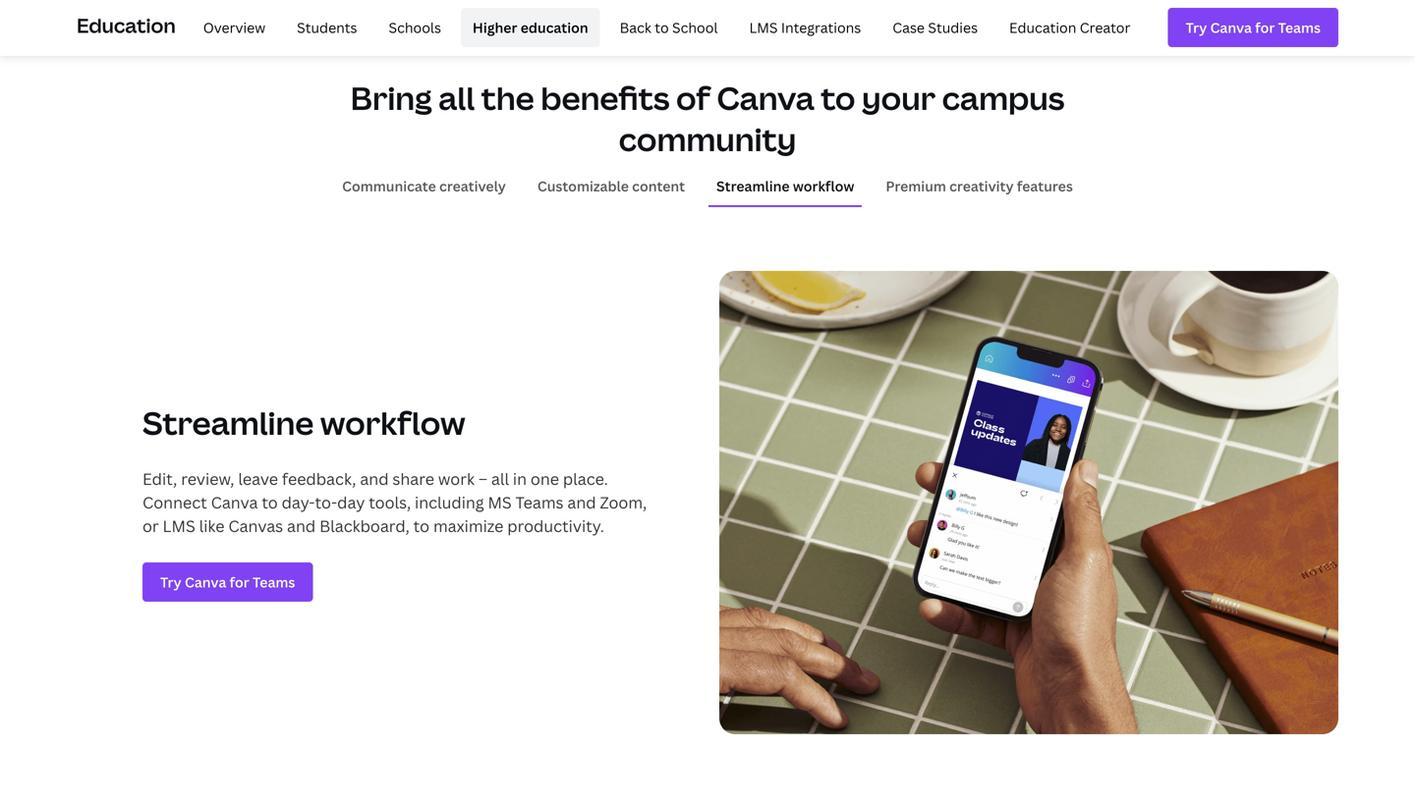 Task type: describe. For each thing, give the bounding box(es) containing it.
customizable content
[[537, 177, 685, 195]]

all inside bring all the benefits of canva to your campus community
[[438, 77, 475, 120]]

canva inside bring all the benefits of canva to your campus community
[[717, 77, 814, 120]]

education element
[[77, 0, 1339, 55]]

bring
[[350, 77, 432, 120]]

communicate creatively button
[[334, 167, 514, 205]]

integrations
[[781, 18, 861, 37]]

premium creativity features
[[886, 177, 1073, 195]]

2 horizontal spatial and
[[567, 492, 596, 513]]

case studies link
[[881, 8, 990, 47]]

overview link
[[191, 8, 277, 47]]

0 horizontal spatial streamline workflow
[[142, 402, 465, 444]]

campus
[[942, 77, 1065, 120]]

leave
[[238, 469, 278, 490]]

0 horizontal spatial and
[[287, 516, 316, 537]]

review,
[[181, 469, 234, 490]]

all inside the edit, review, leave feedback, and share work – all in one place. connect canva to day-to-day tools, including ms teams and zoom, or lms like canvas and blackboard, to maximize productivity.
[[491, 469, 509, 490]]

edit,
[[142, 469, 177, 490]]

creativity
[[949, 177, 1014, 195]]

education for education creator
[[1009, 18, 1077, 37]]

to down including
[[413, 516, 430, 537]]

bring all the benefits of canva to your campus community
[[350, 77, 1065, 160]]

customizable content button
[[530, 167, 693, 205]]

higher
[[473, 18, 517, 37]]

ms
[[488, 492, 512, 513]]

creator
[[1080, 18, 1131, 37]]

school
[[672, 18, 718, 37]]

education for education
[[77, 12, 176, 39]]

premium creativity features button
[[878, 167, 1081, 205]]

lms integrations
[[749, 18, 861, 37]]

day-
[[282, 492, 315, 513]]

canva inside the edit, review, leave feedback, and share work – all in one place. connect canva to day-to-day tools, including ms teams and zoom, or lms like canvas and blackboard, to maximize productivity.
[[211, 492, 258, 513]]

day
[[337, 492, 365, 513]]

like
[[199, 516, 225, 537]]

content
[[632, 177, 685, 195]]

education creator
[[1009, 18, 1131, 37]]

–
[[478, 469, 487, 490]]

creatively
[[439, 177, 506, 195]]

schools link
[[377, 8, 453, 47]]

productivity.
[[507, 516, 604, 537]]

students
[[297, 18, 357, 37]]

maximize
[[433, 516, 504, 537]]

share
[[393, 469, 434, 490]]

including
[[415, 492, 484, 513]]

or
[[142, 516, 159, 537]]

your
[[862, 77, 936, 120]]

back to school
[[620, 18, 718, 37]]

to-
[[315, 492, 337, 513]]

edit, review, leave feedback, and share work – all in one place. connect canva to day-to-day tools, including ms teams and zoom, or lms like canvas and blackboard, to maximize productivity.
[[142, 469, 647, 537]]

viewing canva comments on phone image
[[719, 271, 1339, 735]]

higher education link
[[461, 8, 600, 47]]

1 horizontal spatial and
[[360, 469, 389, 490]]

place.
[[563, 469, 608, 490]]

zoom,
[[600, 492, 647, 513]]

communicate
[[342, 177, 436, 195]]

students link
[[285, 8, 369, 47]]

benefits
[[541, 77, 670, 120]]

menu bar inside "education" 'element'
[[183, 8, 1142, 47]]

customizable
[[537, 177, 629, 195]]

in
[[513, 469, 527, 490]]



Task type: locate. For each thing, give the bounding box(es) containing it.
premium
[[886, 177, 946, 195]]

feedback,
[[282, 469, 356, 490]]

1 vertical spatial streamline workflow
[[142, 402, 465, 444]]

streamline
[[716, 177, 790, 195], [142, 402, 314, 444]]

and down "place."
[[567, 492, 596, 513]]

0 horizontal spatial all
[[438, 77, 475, 120]]

education inside menu bar
[[1009, 18, 1077, 37]]

connect
[[142, 492, 207, 513]]

0 vertical spatial canva
[[717, 77, 814, 120]]

tools,
[[369, 492, 411, 513]]

back to school link
[[608, 8, 730, 47]]

all right –
[[491, 469, 509, 490]]

education
[[521, 18, 588, 37]]

0 horizontal spatial streamline
[[142, 402, 314, 444]]

teams
[[516, 492, 564, 513]]

0 vertical spatial workflow
[[793, 177, 854, 195]]

menu bar
[[183, 8, 1142, 47]]

education
[[77, 12, 176, 39], [1009, 18, 1077, 37]]

to left your
[[821, 77, 855, 120]]

communicate creatively
[[342, 177, 506, 195]]

1 horizontal spatial lms
[[749, 18, 778, 37]]

schools
[[389, 18, 441, 37]]

lms inside the edit, review, leave feedback, and share work – all in one place. connect canva to day-to-day tools, including ms teams and zoom, or lms like canvas and blackboard, to maximize productivity.
[[163, 516, 195, 537]]

0 vertical spatial streamline
[[716, 177, 790, 195]]

one
[[531, 469, 559, 490]]

1 horizontal spatial workflow
[[793, 177, 854, 195]]

and up tools,
[[360, 469, 389, 490]]

streamline workflow button
[[709, 167, 862, 205]]

back
[[620, 18, 651, 37]]

to down leave
[[262, 492, 278, 513]]

community
[[619, 118, 796, 160]]

0 horizontal spatial canva
[[211, 492, 258, 513]]

streamline workflow inside button
[[716, 177, 854, 195]]

lms down connect
[[163, 516, 195, 537]]

canva up the canvas
[[211, 492, 258, 513]]

streamline workflow down community on the top of the page
[[716, 177, 854, 195]]

canvas
[[228, 516, 283, 537]]

lms
[[749, 18, 778, 37], [163, 516, 195, 537]]

studies
[[928, 18, 978, 37]]

1 vertical spatial canva
[[211, 492, 258, 513]]

overview
[[203, 18, 266, 37]]

case
[[893, 18, 925, 37]]

1 vertical spatial workflow
[[320, 402, 465, 444]]

case studies
[[893, 18, 978, 37]]

features
[[1017, 177, 1073, 195]]

lms inside menu bar
[[749, 18, 778, 37]]

to inside bring all the benefits of canva to your campus community
[[821, 77, 855, 120]]

2 vertical spatial and
[[287, 516, 316, 537]]

1 horizontal spatial all
[[491, 469, 509, 490]]

the
[[481, 77, 534, 120]]

and
[[360, 469, 389, 490], [567, 492, 596, 513], [287, 516, 316, 537]]

workflow inside 'streamline workflow' button
[[793, 177, 854, 195]]

1 vertical spatial all
[[491, 469, 509, 490]]

1 vertical spatial streamline
[[142, 402, 314, 444]]

work
[[438, 469, 475, 490]]

streamline down community on the top of the page
[[716, 177, 790, 195]]

of
[[676, 77, 710, 120]]

higher education
[[473, 18, 588, 37]]

and down day-
[[287, 516, 316, 537]]

1 vertical spatial and
[[567, 492, 596, 513]]

lms left integrations
[[749, 18, 778, 37]]

all left the
[[438, 77, 475, 120]]

canva right of
[[717, 77, 814, 120]]

streamline inside button
[[716, 177, 790, 195]]

menu bar containing overview
[[183, 8, 1142, 47]]

to inside "education" 'element'
[[655, 18, 669, 37]]

workflow left premium
[[793, 177, 854, 195]]

1 horizontal spatial canva
[[717, 77, 814, 120]]

streamline up the review, at the left bottom
[[142, 402, 314, 444]]

1 horizontal spatial streamline
[[716, 177, 790, 195]]

0 horizontal spatial lms
[[163, 516, 195, 537]]

0 horizontal spatial education
[[77, 12, 176, 39]]

0 vertical spatial lms
[[749, 18, 778, 37]]

1 vertical spatial lms
[[163, 516, 195, 537]]

education creator link
[[998, 8, 1142, 47]]

lms integrations link
[[738, 8, 873, 47]]

to
[[655, 18, 669, 37], [821, 77, 855, 120], [262, 492, 278, 513], [413, 516, 430, 537]]

0 vertical spatial streamline workflow
[[716, 177, 854, 195]]

canva
[[717, 77, 814, 120], [211, 492, 258, 513]]

blackboard,
[[319, 516, 410, 537]]

1 horizontal spatial streamline workflow
[[716, 177, 854, 195]]

to right back
[[655, 18, 669, 37]]

streamline workflow up feedback, at left
[[142, 402, 465, 444]]

workflow
[[793, 177, 854, 195], [320, 402, 465, 444]]

workflow up 'share'
[[320, 402, 465, 444]]

streamline workflow
[[716, 177, 854, 195], [142, 402, 465, 444]]

1 horizontal spatial education
[[1009, 18, 1077, 37]]

0 vertical spatial and
[[360, 469, 389, 490]]

0 vertical spatial all
[[438, 77, 475, 120]]

all
[[438, 77, 475, 120], [491, 469, 509, 490]]

0 horizontal spatial workflow
[[320, 402, 465, 444]]



Task type: vqa. For each thing, say whether or not it's contained in the screenshot.
templates within the Publish designs as brand templates for your whole team. Select 'Share' > 'More', and search for "Brand template" from the options. Read more.
no



